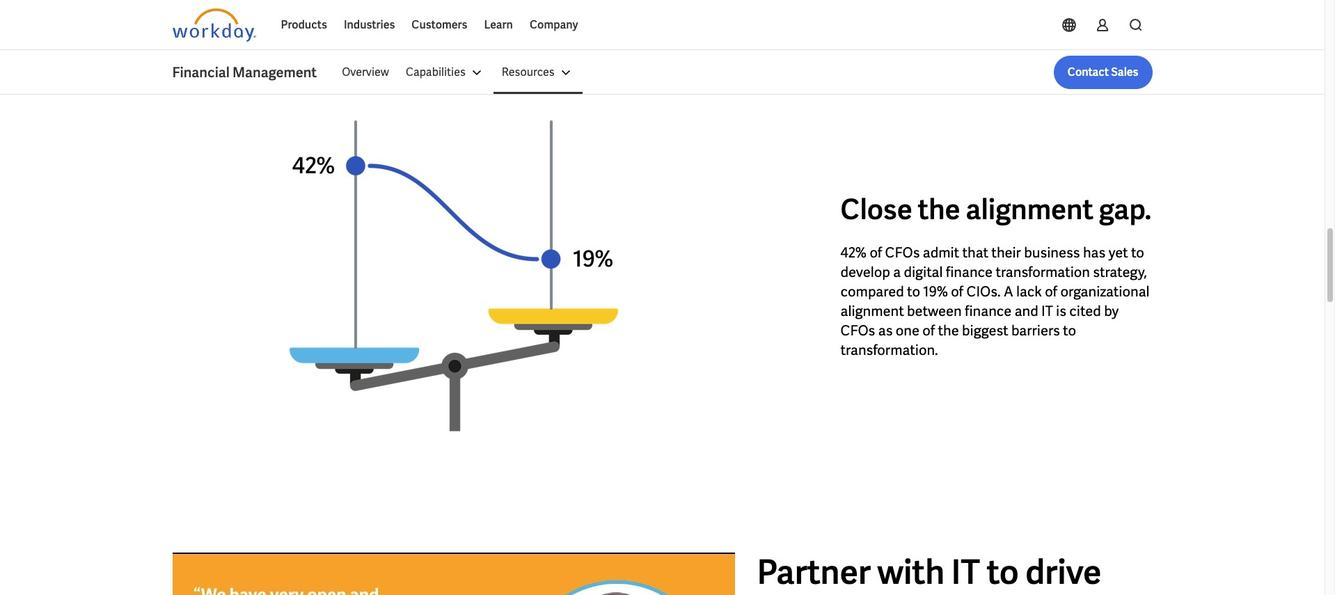 Task type: locate. For each thing, give the bounding box(es) containing it.
financial
[[172, 63, 230, 81]]

close the alignment gap.
[[841, 191, 1152, 228]]

their
[[992, 244, 1022, 262]]

of up develop
[[870, 244, 883, 262]]

to left drive
[[987, 551, 1020, 594]]

to
[[1132, 244, 1145, 262], [908, 283, 921, 301], [1064, 322, 1077, 340], [987, 551, 1020, 594]]

it inside 42% of cfos admit that their business has yet to develop a digital finance transformation strategy, compared to 19% of cios. a lack of organizational alignment between finance and it is cited by cfos as one of the biggest barriers to transformation.
[[1042, 302, 1054, 320]]

company button
[[522, 8, 587, 42]]

1 vertical spatial finance
[[965, 302, 1012, 320]]

finance up biggest
[[965, 302, 1012, 320]]

customers
[[412, 17, 468, 32]]

0 vertical spatial the
[[918, 191, 961, 228]]

organizational
[[1061, 283, 1150, 301]]

financial management link
[[172, 63, 334, 82]]

list containing overview
[[334, 56, 1153, 89]]

to inside partner with it to drive results.
[[987, 551, 1020, 594]]

1 horizontal spatial alignment
[[966, 191, 1094, 228]]

learn
[[484, 17, 513, 32]]

to right yet
[[1132, 244, 1145, 262]]

alignment down compared
[[841, 302, 905, 320]]

finance
[[946, 263, 993, 281], [965, 302, 1012, 320]]

overview link
[[334, 56, 398, 89]]

contact
[[1068, 65, 1110, 79]]

to down the digital
[[908, 283, 921, 301]]

products button
[[273, 8, 336, 42]]

0 horizontal spatial it
[[952, 551, 981, 594]]

1 horizontal spatial cfos
[[886, 244, 920, 262]]

to down is
[[1064, 322, 1077, 340]]

1 vertical spatial cfos
[[841, 322, 876, 340]]

finance down that
[[946, 263, 993, 281]]

menu containing overview
[[334, 56, 583, 89]]

alignment
[[966, 191, 1094, 228], [841, 302, 905, 320]]

barriers
[[1012, 322, 1061, 340]]

financial management
[[172, 63, 317, 81]]

1 vertical spatial alignment
[[841, 302, 905, 320]]

0 vertical spatial it
[[1042, 302, 1054, 320]]

it right with
[[952, 551, 981, 594]]

lack
[[1017, 283, 1043, 301]]

the
[[918, 191, 961, 228], [938, 322, 960, 340]]

capabilities button
[[398, 56, 494, 89]]

has
[[1084, 244, 1106, 262]]

menu
[[334, 56, 583, 89]]

alignment up business
[[966, 191, 1094, 228]]

is
[[1057, 302, 1067, 320]]

of down transformation
[[1046, 283, 1058, 301]]

partner
[[757, 551, 871, 594]]

of
[[870, 244, 883, 262], [952, 283, 964, 301], [1046, 283, 1058, 301], [923, 322, 936, 340]]

list
[[334, 56, 1153, 89]]

1 vertical spatial the
[[938, 322, 960, 340]]

resources button
[[494, 56, 583, 89]]

42% of cfos admit that their business has yet to develop a digital finance transformation strategy, compared to 19% of cios. a lack of organizational alignment between finance and it is cited by cfos as one of the biggest barriers to transformation.
[[841, 244, 1150, 359]]

admit
[[923, 244, 960, 262]]

of right 19%
[[952, 283, 964, 301]]

cfos left as
[[841, 322, 876, 340]]

the down between in the bottom right of the page
[[938, 322, 960, 340]]

it inside partner with it to drive results.
[[952, 551, 981, 594]]

it
[[1042, 302, 1054, 320], [952, 551, 981, 594]]

one
[[896, 322, 920, 340]]

0 horizontal spatial alignment
[[841, 302, 905, 320]]

drive
[[1026, 551, 1102, 594]]

scale showing alignment gap between cfos and cios image
[[172, 78, 735, 452]]

as
[[879, 322, 893, 340]]

1 horizontal spatial it
[[1042, 302, 1054, 320]]

that
[[963, 244, 989, 262]]

transformation.
[[841, 341, 939, 359]]

the up admit
[[918, 191, 961, 228]]

1 vertical spatial it
[[952, 551, 981, 594]]

it left is
[[1042, 302, 1054, 320]]

cfos up a
[[886, 244, 920, 262]]

of down between in the bottom right of the page
[[923, 322, 936, 340]]

a
[[894, 263, 901, 281]]

business
[[1025, 244, 1081, 262]]

cfos
[[886, 244, 920, 262], [841, 322, 876, 340]]



Task type: vqa. For each thing, say whether or not it's contained in the screenshot.
biggest
yes



Task type: describe. For each thing, give the bounding box(es) containing it.
alignment inside 42% of cfos admit that their business has yet to develop a digital finance transformation strategy, compared to 19% of cios. a lack of organizational alignment between finance and it is cited by cfos as one of the biggest barriers to transformation.
[[841, 302, 905, 320]]

industries
[[344, 17, 395, 32]]

close
[[841, 191, 913, 228]]

cios.
[[967, 283, 1001, 301]]

contact sales
[[1068, 65, 1139, 79]]

develop
[[841, 263, 891, 281]]

sales
[[1112, 65, 1139, 79]]

company
[[530, 17, 578, 32]]

capabilities
[[406, 65, 466, 79]]

resources
[[502, 65, 555, 79]]

strategy,
[[1094, 263, 1148, 281]]

0 horizontal spatial cfos
[[841, 322, 876, 340]]

the inside 42% of cfos admit that their business has yet to develop a digital finance transformation strategy, compared to 19% of cios. a lack of organizational alignment between finance and it is cited by cfos as one of the biggest barriers to transformation.
[[938, 322, 960, 340]]

customers button
[[404, 8, 476, 42]]

yet
[[1109, 244, 1129, 262]]

0 vertical spatial alignment
[[966, 191, 1094, 228]]

results.
[[757, 590, 870, 596]]

0 vertical spatial finance
[[946, 263, 993, 281]]

with
[[878, 551, 945, 594]]

transformation
[[996, 263, 1091, 281]]

between
[[908, 302, 962, 320]]

and
[[1015, 302, 1039, 320]]

digital
[[904, 263, 943, 281]]

a
[[1004, 283, 1014, 301]]

learn button
[[476, 8, 522, 42]]

products
[[281, 17, 327, 32]]

partner with it to drive results.
[[757, 551, 1102, 596]]

management
[[233, 63, 317, 81]]

biggest
[[963, 322, 1009, 340]]

workday interim cio ernesto boada quote: we have very open and transparent communications between the finance and it teams. image
[[172, 553, 735, 596]]

0 vertical spatial cfos
[[886, 244, 920, 262]]

overview
[[342, 65, 389, 79]]

go to the homepage image
[[172, 8, 256, 42]]

42%
[[841, 244, 867, 262]]

compared
[[841, 283, 905, 301]]

gap.
[[1100, 191, 1152, 228]]

cited
[[1070, 302, 1102, 320]]

19%
[[924, 283, 949, 301]]

by
[[1105, 302, 1119, 320]]

contact sales link
[[1054, 56, 1153, 89]]

industries button
[[336, 8, 404, 42]]



